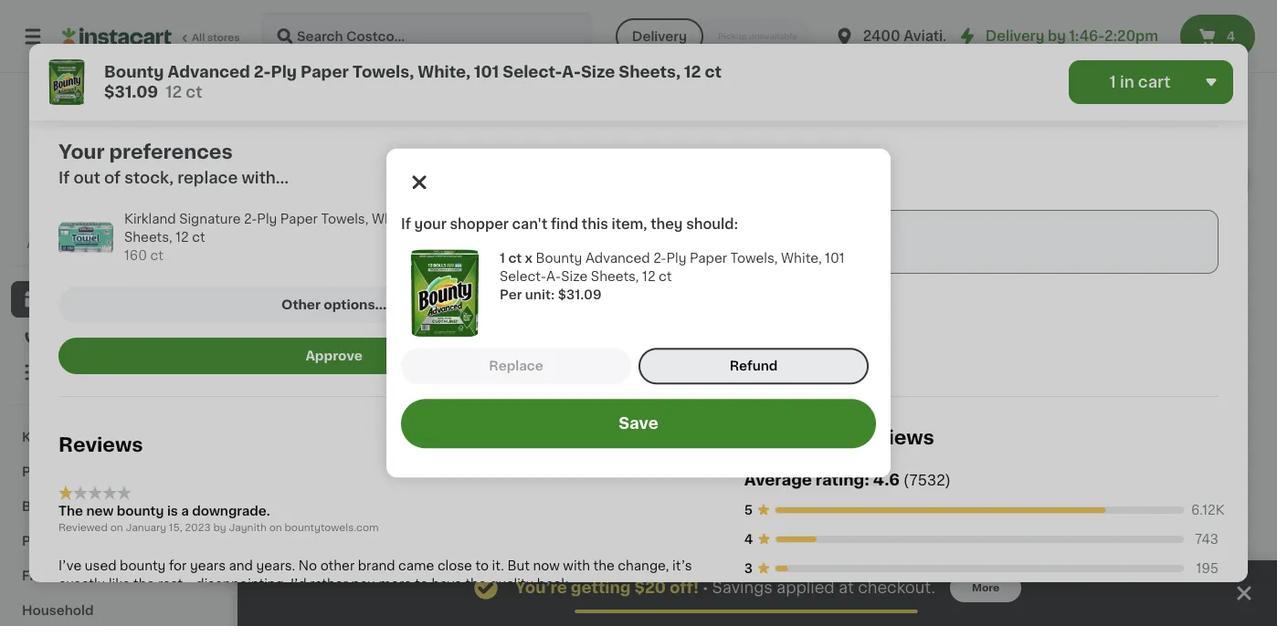 Task type: describe. For each thing, give the bounding box(es) containing it.
18 ct
[[1081, 268, 1105, 278]]

1 horizontal spatial 160
[[124, 250, 147, 262]]

save inside save more on eligible items spend $65, save $10
[[310, 83, 347, 98]]

1 vertical spatial 18
[[1081, 268, 1092, 278]]

12 right 35
[[631, 249, 642, 260]]

scent, inside dawn ultra platinum advanced power liquid dish soap, fresh scent, 90 fl oz
[[843, 420, 884, 433]]

most relevant
[[590, 439, 685, 452]]

came
[[399, 560, 434, 573]]

detergent inside cascade advanced power liquid dishwasher detergent dish soap, 125 fl oz
[[983, 420, 1049, 433]]

0 horizontal spatial 30
[[254, 37, 268, 47]]

101 for bounty advanced 2-ply paper towels, white, 101 select-a-size sheets, 12 ct
[[825, 252, 845, 265]]

30 ct inside section
[[923, 268, 950, 278]]

ultra for 2-
[[981, 196, 1011, 209]]

i'd
[[291, 578, 307, 591]]

stock inside button
[[512, 37, 541, 47]]

in down instacart logo
[[108, 55, 118, 65]]

(7532)
[[904, 474, 951, 489]]

like
[[109, 578, 130, 591]]

platinum for 14
[[806, 384, 862, 396]]

stock down (3.63k)
[[794, 473, 823, 483]]

white, for bounty advanced 2-ply paper towels, white, 101 select-a-size sheets, 12 ct $31.09 12 ct
[[418, 64, 471, 80]]

detergent inside cascade platinum plus dishwasher detergent actionpacs, fresh scent, 81 ct
[[638, 402, 704, 415]]

2 horizontal spatial to
[[476, 560, 489, 573]]

many down 24 ct
[[664, 55, 693, 65]]

0 horizontal spatial costco
[[50, 240, 88, 250]]

cascade for dishwasher
[[560, 384, 617, 396]]

all stores link
[[62, 11, 241, 62]]

save dialog
[[387, 149, 891, 478]]

x inside save dialog
[[525, 252, 533, 265]]

in up $65,
[[304, 55, 313, 65]]

ct inside 'dixie ultra paper plate, 10 1/16", 186 ct'
[[409, 215, 422, 228]]

bounty for bounty advanced 2- ply paper towels, white, 101 select-a- size sheets, 12 ct
[[449, 215, 495, 228]]

spray,
[[496, 402, 537, 415]]

stock right (7532)
[[966, 473, 995, 483]]

stock down most relevant
[[621, 473, 650, 483]]

view pricing policy
[[62, 203, 160, 213]]

many down 125 fl oz
[[923, 473, 952, 483]]

1 organic button from the left
[[274, 456, 423, 627]]

they
[[651, 218, 683, 231]]

many in stock inside button
[[468, 37, 541, 47]]

2023
[[185, 523, 211, 533]]

rolls
[[923, 233, 950, 246]]

many in stock up $65,
[[273, 55, 345, 65]]

0 horizontal spatial on
[[110, 523, 123, 533]]

fl inside cascade advanced power liquid dishwasher detergent dish soap, 125 fl oz
[[1001, 438, 1010, 451]]

quality
[[490, 578, 534, 591]]

a- for kirkland signature 2-ply paper towels, white, 160 create-a-size sheets, 12 ct 160 ct
[[491, 213, 506, 226]]

213
[[963, 233, 985, 246]]

stores
[[207, 32, 240, 42]]

in down 81
[[609, 473, 619, 483]]

12 43
[[398, 359, 434, 379]]

average rating: 4.6 (7532)
[[745, 473, 951, 489]]

101 for bounty advanced 2-ply paper towels, white, 101 select-a-size sheets, 12 ct $31.09 12 ct
[[474, 64, 499, 80]]

$31.09 inside bounty advanced 2-ply paper towels, white, 101 select-a-size sheets, 12 ct $31.09 12 ct
[[104, 85, 158, 100]]

advanced for bounty advanced 2-ply paper towels, white, 101 select-a-size sheets, 12 ct
[[586, 252, 650, 265]]

if out of stock, replace with...
[[58, 170, 289, 186]]

dish for dawn
[[732, 420, 761, 433]]

many down most
[[578, 473, 607, 483]]

it's
[[673, 560, 692, 573]]

white, for bounty advanced 2- ply paper towels, white, 101 select-a- size sheets, 12 ct
[[449, 251, 489, 264]]

a- for bounty advanced 2-ply paper towels, white, 101 select-a-size sheets, 12 ct
[[546, 271, 561, 283]]

31
[[225, 359, 246, 379]]

(7.53k)
[[516, 271, 553, 281]]

1 horizontal spatial to
[[415, 578, 428, 591]]

stock up $10.00!
[[316, 55, 345, 65]]

ply inside charmin ultra soft 2- ply jumbo roll, 30 rolls x 213 sheets
[[923, 215, 943, 228]]

rather
[[310, 578, 348, 591]]

fl inside coke zero sugar, 12 fl oz, 35-count
[[735, 196, 744, 209]]

your
[[414, 218, 447, 231]]

$ 14 92
[[736, 359, 780, 379]]

count
[[651, 215, 689, 228]]

advanced inside 31 bounty advanced 2-ply paper towels, white, 101 select-a-size sheets, 12 ct
[[265, 384, 329, 396]]

size for bounty advanced 2- ply paper towels, white, 101 select-a- size sheets, 12 ct
[[449, 270, 475, 282]]

in down the service type group
[[696, 55, 705, 65]]

3 inside dawn ultra platinum powerwash dish spray, fresh scent, 16 fl oz, 3 ct
[[521, 420, 530, 433]]

186
[[383, 215, 405, 228]]

3 organic button from the left
[[928, 456, 1077, 627]]

(7.25k)
[[991, 253, 1027, 263]]

kirkland signature 2-ply paper towels, white, 160 create-a-size sheets, 12 ct image
[[58, 210, 113, 265]]

downgrade.
[[192, 505, 270, 518]]

treatment tracker modal dialog
[[238, 561, 1278, 627]]

24 ct
[[646, 37, 672, 47]]

customer
[[745, 428, 846, 447]]

item carousel region inside section
[[291, 12, 1250, 366]]

30 inside charmin ultra soft 2- ply jumbo roll, 30 rolls x 213 sheets
[[1025, 215, 1043, 228]]

product group containing 1 ct
[[448, 19, 592, 355]]

paper inside 'dixie ultra paper plate, 10 1/16", 186 ct'
[[360, 196, 397, 209]]

stock down (873)
[[352, 268, 381, 278]]

paper for bounty advanced 2-ply paper towels, white, 101 select-a-size sheets, 12 ct $31.09 12 ct
[[301, 64, 349, 80]]

size for bounty advanced 2-ply paper towels, white, 101 select-a-size sheets, 12 ct $31.09 12 ct
[[581, 64, 615, 80]]

bounty for bounty advanced 2-ply paper towels, white, 101 select-a-size sheets, 12 ct $31.09 12 ct
[[104, 64, 164, 80]]

ct inside bounty advanced 2- ply paper towels, white, 101 select-a- size sheets, 12 ct
[[546, 270, 559, 282]]

0 vertical spatial by
[[1048, 30, 1066, 43]]

a- inside 31 bounty advanced 2-ply paper towels, white, 101 select-a-size sheets, 12 ct
[[261, 420, 276, 433]]

1 for remove bounty advanced 2-ply paper towels, white, 101 select-a-size sheets, 12 ct image
[[507, 35, 513, 48]]

delivery by 1:46-2:20pm
[[986, 30, 1159, 43]]

powerwash
[[387, 402, 461, 415]]

smucker's
[[1081, 196, 1148, 209]]

1 ct x
[[500, 252, 536, 265]]

2- inside charmin ultra soft 2- ply jumbo roll, 30 rolls x 213 sheets
[[1044, 196, 1058, 209]]

and
[[229, 560, 253, 573]]

many up other options...
[[309, 268, 338, 278]]

sheets, for kirkland signature 2-ply paper towels, white, 160 create-a-size sheets, 12 ct 160 ct
[[124, 231, 172, 244]]

average
[[745, 473, 812, 489]]

100%
[[47, 222, 74, 232]]

pay
[[351, 578, 375, 591]]

stock,
[[125, 170, 174, 186]]

if for if out of stock, replace with...
[[58, 170, 70, 186]]

12 inside bounty advanced 2-ply paper towels, white, 101 select-a-size sheets, 12 ct
[[642, 271, 656, 283]]

eligible inside button
[[490, 333, 539, 346]]

dish inside dawn ultra platinum powerwash dish spray, fresh scent, 16 fl oz, 3 ct
[[464, 402, 493, 415]]

remove bounty advanced 2-ply paper towels, white, 101 select-a-size sheets, 12 ct image
[[455, 30, 477, 52]]

1 vertical spatial 3
[[745, 563, 753, 576]]

ply for bounty advanced 2-ply paper towels, white, 101 select-a-size sheets, 12 ct $31.09 12 ct
[[271, 64, 297, 80]]

fresh inside dawn ultra platinum advanced power liquid dish soap, fresh scent, 90 fl oz
[[804, 420, 840, 433]]

per unit: $31.09
[[500, 289, 602, 302]]

satisfaction
[[77, 222, 138, 232]]

many in stock down 125 fl oz
[[923, 473, 995, 483]]

beverages
[[22, 501, 92, 514]]

ultra for plate,
[[326, 196, 357, 209]]

10
[[330, 215, 344, 228]]

35 x 12 fl oz
[[607, 249, 666, 260]]

change,
[[618, 560, 669, 573]]

more inside save more on eligible items spend $65, save $10
[[268, 60, 321, 79]]

fresh inside dawn ultra platinum powerwash dish spray, fresh scent, 16 fl oz, 3 ct
[[387, 420, 423, 433]]

sheets, for bounty advanced 2- ply paper towels, white, 101 select-a- size sheets, 12 ct
[[478, 270, 527, 282]]

1 horizontal spatial reviews
[[850, 428, 935, 447]]

actionpacs,
[[560, 420, 636, 433]]

white, inside 31 bounty advanced 2-ply paper towels, white, 101 select-a-size sheets, 12 ct
[[306, 402, 347, 415]]

many up 5
[[751, 473, 780, 483]]

in down dawn ultra platinum powerwash dish spray, fresh scent, 16 fl oz, 3 ct
[[437, 473, 446, 483]]

many in stock down customer
[[751, 473, 823, 483]]

can't
[[512, 218, 548, 231]]

oz inside dawn ultra platinum advanced power liquid dish soap, fresh scent, 90 fl oz
[[765, 438, 780, 451]]

costco link
[[76, 95, 157, 197]]

many down 16 oz
[[406, 473, 435, 483]]

i've
[[58, 560, 82, 573]]

2- for bounty advanced 2- ply paper towels, white, 101 select-a- size sheets, 12 ct
[[566, 215, 579, 228]]

stock down the service type group
[[708, 55, 736, 65]]

0 horizontal spatial reviews
[[58, 436, 143, 455]]

ct inside 31 bounty advanced 2-ply paper towels, white, 101 select-a-size sheets, 12 ct
[[215, 438, 228, 451]]

item,
[[612, 218, 647, 231]]

paper for bounty advanced 2- ply paper towels, white, 101 select-a- size sheets, 12 ct
[[472, 233, 509, 246]]

coke zero sugar, 12 fl oz, 35-count
[[607, 196, 744, 228]]

$7.95 element
[[1092, 612, 1241, 627]]

your preferences
[[58, 143, 233, 162]]

dish for cascade
[[905, 438, 934, 451]]

option group inside save dialog
[[401, 348, 876, 385]]

dishwasher inside cascade platinum plus dishwasher detergent actionpacs, fresh scent, 81 ct
[[560, 402, 635, 415]]

in inside button
[[500, 37, 509, 47]]

if your shopper can't find this item, they should:
[[401, 218, 738, 231]]

soap, for fresh
[[765, 420, 801, 433]]

1 horizontal spatial the
[[466, 578, 487, 591]]

pricing
[[89, 203, 126, 213]]

12 left 43
[[398, 359, 419, 379]]

on inside save more on eligible items spend $65, save $10
[[326, 60, 351, 79]]

12 down the service type group
[[684, 64, 701, 80]]

sugar,
[[676, 196, 716, 209]]

charmin ultra soft 2- ply jumbo roll, 30 rolls x 213 sheets
[[923, 196, 1058, 246]]

4 button
[[1181, 15, 1256, 58]]

kirkland signature 2-ply paper towels, white, 160 create-a-size sheets, 12 ct 160 ct
[[124, 213, 532, 262]]

1 vertical spatial 160
[[416, 213, 439, 226]]

160 ct
[[58, 37, 90, 47]]

advanced inside dawn ultra platinum advanced power liquid dish soap, fresh scent, 90 fl oz
[[732, 402, 797, 415]]

other
[[281, 299, 321, 312]]

kirkland for kirkland signature 2-ply paper towels, white, 160 create-a-size sheets, 12 ct 160 ct
[[124, 213, 176, 226]]

16 inside dawn ultra platinum powerwash dish spray, fresh scent, 16 fl oz, 3 ct
[[471, 420, 484, 433]]

in up options...
[[340, 268, 350, 278]]

butter
[[1081, 233, 1121, 246]]

relevant
[[627, 439, 685, 452]]

for
[[169, 560, 187, 573]]

january
[[126, 523, 166, 533]]

2 vertical spatial 30
[[923, 268, 937, 278]]

select- for bounty advanced 2-ply paper towels, white, 101 select-a-size sheets, 12 ct
[[500, 271, 546, 283]]

delivery for delivery
[[632, 30, 687, 43]]

12 inside kirkland signature 2-ply paper towels, white, 160 create-a-size sheets, 12 ct 160 ct
[[176, 231, 189, 244]]

service type group
[[616, 18, 812, 55]]

fl inside dawn ultra platinum advanced power liquid dish soap, fresh scent, 90 fl oz
[[753, 438, 762, 451]]

peanut
[[1173, 215, 1218, 228]]

cascade advanced power liquid dishwasher detergent dish soap, 125 fl oz
[[905, 384, 1049, 451]]

in down customer
[[782, 473, 791, 483]]

delivery button
[[616, 18, 704, 55]]

in down "per" at the top of the page
[[498, 304, 508, 314]]

many inside button
[[468, 37, 497, 47]]

more button
[[950, 574, 1022, 603]]

sheets, for bounty advanced 2-ply paper towels, white, 101 select-a-size sheets, 12 ct
[[591, 271, 639, 283]]

towels, for bounty advanced 2- ply paper towels, white, 101 select-a- size sheets, 12 ct
[[513, 233, 560, 246]]

paper for bounty advanced 2-ply paper towels, white, 101 select-a-size sheets, 12 ct
[[690, 252, 727, 265]]

I would like my shopper to... text field
[[668, 210, 1219, 274]]

743
[[1196, 534, 1219, 547]]

12 inside coke zero sugar, 12 fl oz, 35-count
[[719, 196, 732, 209]]

towels, inside 31 bounty advanced 2-ply paper towels, white, 101 select-a-size sheets, 12 ct
[[255, 402, 303, 415]]

stock down (828)
[[449, 473, 478, 483]]

12 inside 31 bounty advanced 2-ply paper towels, white, 101 select-a-size sheets, 12 ct
[[357, 420, 371, 433]]

plus
[[680, 384, 707, 396]]

soap, for 125
[[937, 438, 973, 451]]

ply inside 31 bounty advanced 2-ply paper towels, white, 101 select-a-size sheets, 12 ct
[[346, 384, 366, 396]]

x inside charmin ultra soft 2- ply jumbo roll, 30 rolls x 213 sheets
[[953, 233, 960, 246]]

sheets, inside 31 bounty advanced 2-ply paper towels, white, 101 select-a-size sheets, 12 ct
[[306, 420, 354, 433]]

select- inside 31 bounty advanced 2-ply paper towels, white, 101 select-a-size sheets, 12 ct
[[215, 420, 261, 433]]

options...
[[324, 299, 387, 312]]

is
[[167, 505, 178, 518]]

soft
[[1014, 196, 1041, 209]]

in down 35 x 12 fl oz
[[656, 268, 666, 278]]

lists link
[[11, 355, 222, 391]]

signature for kirkland signature
[[79, 431, 143, 444]]

fruit
[[335, 398, 383, 418]]

membership
[[90, 240, 156, 250]]

eligible inside save more on eligible items spend $65, save $10
[[356, 60, 430, 79]]

spend $65, save $10 dialog
[[200, 44, 1077, 627]]

jumbo
[[946, 215, 991, 228]]

white, for kirkland signature 2-ply paper towels, white, 160 create-a-size sheets, 12 ct 160 ct
[[372, 213, 412, 226]]

125 inside cascade advanced power liquid dishwasher detergent dish soap, 125 fl oz
[[976, 438, 998, 451]]

many in stock down the service type group
[[664, 55, 736, 65]]

with...
[[242, 170, 289, 186]]

organic for 2nd organic button from right
[[603, 594, 645, 604]]

items inside see eligible items button
[[542, 333, 579, 346]]

a
[[181, 505, 189, 518]]

items inside save more on eligible items spend $65, save $10
[[435, 60, 492, 79]]

in right (7532)
[[955, 473, 964, 483]]

dawn for $
[[732, 384, 769, 396]]

0 horizontal spatial 4
[[745, 534, 753, 547]]

many in stock down instacart logo
[[77, 55, 149, 65]]

this
[[582, 218, 608, 231]]

1 for remove bounty advanced 2-ply paper towels, white, 101 select-a-size sheets, 12 ct icon
[[288, 207, 293, 220]]

checkout.
[[858, 581, 936, 596]]

many up $65,
[[273, 55, 302, 65]]

many down 35 x 12 fl oz
[[625, 268, 654, 278]]

2 horizontal spatial the
[[594, 560, 615, 573]]

90
[[732, 438, 750, 451]]

you're
[[515, 581, 567, 596]]

many in stock down (828)
[[406, 473, 478, 483]]

0 vertical spatial costco
[[92, 182, 141, 195]]

exactly
[[58, 578, 105, 591]]

section containing add
[[274, 0, 1250, 375]]

many down "160 ct"
[[77, 55, 106, 65]]

2- inside 31 bounty advanced 2-ply paper towels, white, 101 select-a-size sheets, 12 ct
[[332, 384, 346, 396]]



Task type: locate. For each thing, give the bounding box(es) containing it.
2- down "they"
[[654, 252, 667, 265]]

create-
[[442, 213, 491, 226]]

35-
[[629, 215, 651, 228]]

scent, inside dawn ultra platinum powerwash dish spray, fresh scent, 16 fl oz, 3 ct
[[426, 420, 467, 433]]

advanced inside cascade advanced power liquid dishwasher detergent dish soap, 125 fl oz
[[965, 384, 1030, 396]]

18 inside smucker's uncrustables, peanut butter & grape jelly sandwich, 18 ct
[[1150, 251, 1164, 264]]

1 horizontal spatial dishwasher
[[905, 420, 980, 433]]

ct inside cascade platinum plus dishwasher detergent actionpacs, fresh scent, 81 ct
[[621, 438, 635, 451]]

signature inside kirkland signature 2-ply paper towels, white, 160 create-a-size sheets, 12 ct 160 ct
[[179, 213, 241, 226]]

2 vertical spatial save
[[619, 416, 659, 432]]

by inside the new bounty is a downgrade. reviewed on january 15, 2023 by jaynith on bountytowels.com
[[213, 523, 226, 533]]

(3.63k)
[[800, 440, 837, 450]]

policy
[[128, 203, 160, 213]]

1 vertical spatial signature
[[79, 431, 143, 444]]

1 horizontal spatial x
[[623, 249, 629, 260]]

at
[[839, 581, 854, 596]]

1 vertical spatial 16
[[387, 455, 398, 465]]

delivery right increment quantity of bounty advanced 2-ply paper towels, white, 101 select-a-size sheets, 12 ct icon
[[632, 30, 687, 43]]

towels, for bounty advanced 2-ply paper towels, white, 101 select-a-size sheets, 12 ct
[[731, 252, 778, 265]]

platinum inside cascade platinum plus dishwasher detergent actionpacs, fresh scent, 81 ct
[[620, 384, 676, 396]]

most relevant button
[[565, 430, 719, 460]]

bounty inside bounty advanced 2-ply paper towels, white, 101 select-a-size sheets, 12 ct $31.09 12 ct
[[104, 64, 164, 80]]

ply inside bounty advanced 2-ply paper towels, white, 101 select-a-size sheets, 12 ct $31.09 12 ct
[[271, 64, 297, 80]]

cascade inside cascade advanced power liquid dishwasher detergent dish soap, 125 fl oz
[[905, 384, 962, 396]]

advanced for bounty advanced 2-ply paper towels, white, 101 select-a-size sheets, 12 ct $31.09 12 ct
[[168, 64, 250, 80]]

used
[[85, 560, 117, 573]]

on down new
[[110, 523, 123, 533]]

0 horizontal spatial organic button
[[274, 456, 423, 627]]

3 platinum from the left
[[620, 384, 676, 396]]

costco logo image
[[76, 95, 157, 175]]

size up the per unit: $31.09
[[561, 271, 588, 283]]

approve
[[306, 350, 363, 363]]

$
[[736, 360, 743, 370]]

2 horizontal spatial save
[[792, 257, 824, 270]]

scent, inside cascade platinum plus dishwasher detergent actionpacs, fresh scent, 81 ct
[[560, 438, 601, 451]]

fl inside dawn ultra platinum powerwash dish spray, fresh scent, 16 fl oz, 3 ct
[[488, 420, 496, 433]]

sheets, inside bounty advanced 2-ply paper towels, white, 101 select-a-size sheets, 12 ct $31.09 12 ct
[[619, 64, 681, 80]]

cascade
[[560, 384, 617, 396], [905, 384, 962, 396]]

a- inside bounty advanced 2-ply paper towels, white, 101 select-a-size sheets, 12 ct $31.09 12 ct
[[562, 64, 581, 80]]

ultra inside dawn ultra platinum powerwash dish spray, fresh scent, 16 fl oz, 3 ct
[[427, 384, 457, 396]]

0 horizontal spatial scent,
[[426, 420, 467, 433]]

size for bounty advanced 2-ply paper towels, white, 101 select-a-size sheets, 12 ct
[[561, 271, 588, 283]]

2 liquid from the left
[[948, 402, 988, 415]]

1 horizontal spatial cascade
[[905, 384, 962, 396]]

many in stock down 35 x 12 fl oz
[[625, 268, 697, 278]]

0 vertical spatial 30 ct
[[254, 37, 281, 47]]

bounty right your
[[449, 215, 495, 228]]

towels, inside bounty advanced 2- ply paper towels, white, 101 select-a- size sheets, 12 ct
[[513, 233, 560, 246]]

dish up 125 fl oz
[[905, 438, 934, 451]]

1 vertical spatial if
[[401, 218, 411, 231]]

sheets, down 35
[[591, 271, 639, 283]]

the right like at the left bottom of page
[[134, 578, 155, 591]]

sheets, inside bounty advanced 2-ply paper towels, white, 101 select-a-size sheets, 12 ct
[[591, 271, 639, 283]]

select- inside bounty advanced 2- ply paper towels, white, 101 select-a- size sheets, 12 ct
[[515, 251, 562, 264]]

dawn inside dawn ultra platinum advanced power liquid dish soap, fresh scent, 90 fl oz
[[732, 384, 769, 396]]

1 power from the left
[[800, 402, 840, 415]]

sheets, for bounty advanced 2-ply paper towels, white, 101 select-a-size sheets, 12 ct $31.09 12 ct
[[619, 64, 681, 80]]

1 inside section
[[507, 35, 513, 48]]

1 liquid from the left
[[844, 402, 883, 415]]

1 horizontal spatial scent,
[[560, 438, 601, 451]]

select- for bounty advanced 2- ply paper towels, white, 101 select-a- size sheets, 12 ct
[[515, 251, 562, 264]]

save for $1.00
[[792, 257, 824, 270]]

frozen link
[[11, 559, 222, 594]]

bounty advanced 2-ply paper towels, white, 101 select-a-size sheets, 12 ct
[[500, 252, 845, 283]]

1 horizontal spatial kirkland
[[124, 213, 176, 226]]

a- left can't
[[491, 213, 506, 226]]

ply for bounty advanced 2- ply paper towels, white, 101 select-a- size sheets, 12 ct
[[449, 233, 469, 246]]

1 horizontal spatial liquid
[[948, 402, 988, 415]]

101
[[474, 64, 499, 80], [493, 251, 512, 264], [825, 252, 845, 265], [350, 402, 370, 415]]

101 down the approve
[[350, 402, 370, 415]]

years
[[190, 560, 226, 573]]

1 vertical spatial dish
[[732, 420, 761, 433]]

1 vertical spatial soap,
[[937, 438, 973, 451]]

4 inside button
[[1227, 30, 1236, 43]]

liquid inside cascade advanced power liquid dishwasher detergent dish soap, 125 fl oz
[[948, 402, 988, 415]]

12 up unit: at the top left of page
[[530, 270, 543, 282]]

save left $10
[[310, 83, 347, 98]]

2 organic from the left
[[603, 594, 645, 604]]

select- inside bounty advanced 2-ply paper towels, white, 101 select-a-size sheets, 12 ct $31.09 12 ct
[[503, 64, 562, 80]]

liquid up customer reviews
[[844, 402, 883, 415]]

1 ct for remove bounty advanced 2-ply paper towels, white, 101 select-a-size sheets, 12 ct image
[[507, 35, 529, 48]]

2- for bounty advanced 2-ply paper towels, white, 101 select-a-size sheets, 12 ct $31.09 12 ct
[[254, 64, 271, 80]]

size down fresh fruit
[[276, 420, 303, 433]]

1 horizontal spatial dawn
[[732, 384, 769, 396]]

dishwasher inside cascade advanced power liquid dishwasher detergent dish soap, 125 fl oz
[[905, 420, 980, 433]]

cascade inside cascade platinum plus dishwasher detergent actionpacs, fresh scent, 81 ct
[[560, 384, 617, 396]]

close
[[438, 560, 472, 573]]

2 cascade from the left
[[905, 384, 962, 396]]

1 vertical spatial save
[[171, 240, 195, 250]]

1 vertical spatial $31.09
[[558, 289, 602, 302]]

a- inside kirkland signature 2-ply paper towels, white, 160 create-a-size sheets, 12 ct 160 ct
[[491, 213, 506, 226]]

white, inside kirkland signature 2-ply paper towels, white, 160 create-a-size sheets, 12 ct 160 ct
[[372, 213, 412, 226]]

paper down "shopper"
[[472, 233, 509, 246]]

size down increment quantity of bounty advanced 2-ply paper towels, white, 101 select-a-size sheets, 12 ct icon
[[581, 64, 615, 80]]

dawn for 12
[[387, 384, 424, 396]]

2 horizontal spatial on
[[326, 60, 351, 79]]

1 horizontal spatial by
[[1048, 30, 1066, 43]]

0 vertical spatial items
[[435, 60, 492, 79]]

0 horizontal spatial dawn
[[387, 384, 424, 396]]

instacart logo image
[[62, 26, 172, 48]]

paper for kirkland signature 2-ply paper towels, white, 160 create-a-size sheets, 12 ct 160 ct
[[280, 213, 318, 226]]

2 vertical spatial to
[[415, 578, 428, 591]]

eligible up $10
[[356, 60, 430, 79]]

sheets, down 24
[[619, 64, 681, 80]]

2- for kirkland signature 2-ply paper towels, white, 160 create-a-size sheets, 12 ct 160 ct
[[244, 213, 257, 226]]

1 platinum from the left
[[461, 384, 517, 396]]

2- inside bounty advanced 2-ply paper towels, white, 101 select-a-size sheets, 12 ct $31.09 12 ct
[[254, 64, 271, 80]]

add costco membership to save link
[[27, 238, 206, 252]]

bounty for for
[[120, 560, 166, 573]]

oz inside cascade advanced power liquid dishwasher detergent dish soap, 125 fl oz
[[1013, 438, 1028, 451]]

1 vertical spatial by
[[213, 523, 226, 533]]

dixie ultra paper plate, 10 1/16", 186 ct
[[291, 196, 422, 228]]

save down guarantee
[[171, 240, 195, 250]]

1 vertical spatial oz,
[[499, 420, 518, 433]]

save $1.00 button
[[765, 249, 908, 281]]

save $1.00
[[792, 257, 863, 270]]

size inside 31 bounty advanced 2-ply paper towels, white, 101 select-a-size sheets, 12 ct
[[276, 420, 303, 433]]

oz, inside dawn ultra platinum powerwash dish spray, fresh scent, 16 fl oz, 3 ct
[[499, 420, 518, 433]]

items down remove bounty advanced 2-ply paper towels, white, 101 select-a-size sheets, 12 ct image
[[435, 60, 492, 79]]

paper inside 31 bounty advanced 2-ply paper towels, white, 101 select-a-size sheets, 12 ct
[[215, 402, 252, 415]]

white, inside bounty advanced 2-ply paper towels, white, 101 select-a-size sheets, 12 ct $31.09 12 ct
[[418, 64, 471, 80]]

0 vertical spatial 3
[[521, 420, 530, 433]]

cascade for liquid
[[905, 384, 962, 396]]

save up most relevant
[[619, 416, 659, 432]]

you're
[[215, 123, 265, 138]]

signature for kirkland signature 2-ply paper towels, white, 160 create-a-size sheets, 12 ct 160 ct
[[179, 213, 241, 226]]

advanced inside bounty advanced 2- ply paper towels, white, 101 select-a- size sheets, 12 ct
[[499, 215, 563, 228]]

0 vertical spatial 16
[[471, 420, 484, 433]]

1 vertical spatial 4
[[745, 534, 753, 547]]

30 ct down rolls
[[923, 268, 950, 278]]

delivery
[[986, 30, 1045, 43], [632, 30, 687, 43]]

1 ct inside spend $65, save $10 dialog
[[288, 207, 310, 220]]

4
[[1227, 30, 1236, 43], [745, 534, 753, 547]]

ultra up powerwash
[[427, 384, 457, 396]]

charmin
[[923, 196, 977, 209]]

by left 1:46- at the right top of the page
[[1048, 30, 1066, 43]]

rating:
[[816, 473, 870, 489]]

101 inside 31 bounty advanced 2-ply paper towels, white, 101 select-a-size sheets, 12 ct
[[350, 402, 370, 415]]

platinum for 43
[[461, 384, 517, 396]]

if left your
[[401, 218, 411, 231]]

bounty inside bounty advanced 2- ply paper towels, white, 101 select-a- size sheets, 12 ct
[[449, 215, 495, 228]]

size inside kirkland signature 2-ply paper towels, white, 160 create-a-size sheets, 12 ct 160 ct
[[506, 213, 532, 226]]

a- inside bounty advanced 2- ply paper towels, white, 101 select-a- size sheets, 12 ct
[[562, 251, 577, 264]]

advanced for bounty advanced 2- ply paper towels, white, 101 select-a- size sheets, 12 ct
[[499, 215, 563, 228]]

dishwasher up actionpacs,
[[560, 402, 635, 415]]

select-
[[503, 64, 562, 80], [515, 251, 562, 264], [500, 271, 546, 283], [215, 420, 261, 433]]

1 horizontal spatial on
[[269, 523, 282, 533]]

1 vertical spatial dishwasher
[[905, 420, 980, 433]]

0 horizontal spatial save
[[171, 240, 195, 250]]

dish left spray,
[[464, 402, 493, 415]]

12 up preferences
[[166, 85, 182, 100]]

kirkland for kirkland signature
[[22, 431, 76, 444]]

power inside dawn ultra platinum advanced power liquid dish soap, fresh scent, 90 fl oz
[[800, 402, 840, 415]]

disappointing.
[[196, 578, 287, 591]]

oz
[[654, 249, 666, 260], [765, 438, 780, 451], [1013, 438, 1028, 451], [401, 455, 413, 465], [934, 455, 946, 465]]

2- for bounty advanced 2-ply paper towels, white, 101 select-a-size sheets, 12 ct
[[654, 252, 667, 265]]

sandwich,
[[1081, 251, 1147, 264]]

sheets,
[[619, 64, 681, 80], [124, 231, 172, 244], [478, 270, 527, 282], [591, 271, 639, 283], [306, 420, 354, 433]]

see eligible items button
[[449, 324, 592, 355]]

section
[[274, 0, 1250, 375]]

0 vertical spatial 160
[[58, 37, 77, 47]]

save for more
[[215, 60, 264, 79]]

ct inside bounty advanced 2-ply paper towels, white, 101 select-a-size sheets, 12 ct
[[659, 271, 672, 283]]

organic button
[[274, 456, 423, 627], [601, 456, 750, 627], [928, 456, 1077, 627]]

160
[[58, 37, 77, 47], [416, 213, 439, 226], [124, 250, 147, 262]]

ply up $65,
[[271, 64, 297, 80]]

lists
[[51, 366, 83, 379]]

platinum up customer reviews
[[806, 384, 862, 396]]

eligible up replace button
[[490, 333, 539, 346]]

all
[[192, 32, 205, 42]]

fresh left fruit
[[274, 398, 331, 418]]

sheets
[[988, 233, 1032, 246]]

advanced
[[168, 64, 250, 80], [499, 215, 563, 228], [586, 252, 650, 265], [265, 384, 329, 396], [965, 384, 1030, 396], [732, 402, 797, 415]]

12 inside bounty advanced 2- ply paper towels, white, 101 select-a- size sheets, 12 ct
[[530, 270, 543, 282]]

scent, down actionpacs,
[[560, 438, 601, 451]]

bounty inside 31 bounty advanced 2-ply paper towels, white, 101 select-a-size sheets, 12 ct
[[215, 384, 261, 396]]

101 inside bounty advanced 2-ply paper towels, white, 101 select-a-size sheets, 12 ct $31.09 12 ct
[[474, 64, 499, 80]]

to left it.
[[476, 560, 489, 573]]

$4.34 element
[[438, 612, 587, 627]]

2- inside bounty advanced 2-ply paper towels, white, 101 select-a-size sheets, 12 ct
[[654, 252, 667, 265]]

0 vertical spatial more
[[268, 60, 321, 79]]

out
[[74, 170, 100, 186]]

ct inside smucker's uncrustables, peanut butter & grape jelly sandwich, 18 ct
[[1167, 251, 1181, 264]]

0 horizontal spatial 1 ct
[[288, 207, 310, 220]]

white,
[[418, 64, 471, 80], [372, 213, 412, 226], [449, 251, 489, 264], [781, 252, 822, 265], [306, 402, 347, 415]]

1 ct left 10
[[288, 207, 310, 220]]

stock down "they"
[[668, 268, 697, 278]]

ultra down 92
[[772, 384, 803, 396]]

many in stock up options...
[[309, 268, 381, 278]]

0 horizontal spatial oz,
[[499, 420, 518, 433]]

0 horizontal spatial eligible
[[356, 60, 430, 79]]

towels, inside bounty advanced 2-ply paper towels, white, 101 select-a-size sheets, 12 ct $31.09 12 ct
[[353, 64, 414, 80]]

14
[[743, 359, 765, 379]]

1/16",
[[347, 215, 380, 228]]

1 vertical spatial kirkland
[[22, 431, 76, 444]]

0 vertical spatial bounty
[[117, 505, 164, 518]]

1 horizontal spatial dish
[[732, 420, 761, 433]]

12
[[684, 64, 701, 80], [166, 85, 182, 100], [719, 196, 732, 209], [176, 231, 189, 244], [631, 249, 642, 260], [530, 270, 543, 282], [642, 271, 656, 283], [449, 286, 459, 296], [398, 359, 419, 379], [357, 420, 371, 433]]

item carousel region
[[291, 12, 1250, 366], [274, 390, 1241, 627]]

a-
[[562, 64, 581, 80], [491, 213, 506, 226], [562, 251, 577, 264], [546, 271, 561, 283], [261, 420, 276, 433]]

0 horizontal spatial if
[[58, 170, 70, 186]]

the up you're getting $20 off!
[[594, 560, 615, 573]]

household link
[[11, 594, 222, 627]]

2 vertical spatial 160
[[124, 250, 147, 262]]

product group containing 31
[[215, 192, 373, 489]]

reviewed
[[58, 523, 108, 533]]

increment quantity of bounty advanced 2-ply paper towels, white, 101 select-a-size sheets, 12 ct image
[[340, 203, 362, 225]]

platinum inside dawn ultra platinum powerwash dish spray, fresh scent, 16 fl oz, 3 ct
[[461, 384, 517, 396]]

1 horizontal spatial power
[[905, 402, 945, 415]]

101 up "per" at the top of the page
[[493, 251, 512, 264]]

1:46-
[[1070, 30, 1105, 43]]

organic for third organic button from the right
[[276, 594, 317, 604]]

organic for 1st organic button from the right
[[930, 594, 972, 604]]

select- up (7.53k)
[[515, 251, 562, 264]]

select- down the many in stock button
[[503, 64, 562, 80]]

oz, inside coke zero sugar, 12 fl oz, 35-count
[[607, 215, 625, 228]]

1 dawn from the left
[[387, 384, 424, 396]]

1 vertical spatial items
[[542, 333, 579, 346]]

advanced inside bounty advanced 2-ply paper towels, white, 101 select-a-size sheets, 12 ct $31.09 12 ct
[[168, 64, 250, 80]]

towels, for kirkland signature 2-ply paper towels, white, 160 create-a-size sheets, 12 ct 160 ct
[[321, 213, 369, 226]]

30 down rolls
[[923, 268, 937, 278]]

oz inside section
[[654, 249, 666, 260]]

1 horizontal spatial 18
[[1150, 251, 1164, 264]]

(828)
[[455, 440, 482, 450]]

power inside cascade advanced power liquid dishwasher detergent dish soap, 125 fl oz
[[905, 402, 945, 415]]

white, inside bounty advanced 2-ply paper towels, white, 101 select-a-size sheets, 12 ct
[[781, 252, 822, 265]]

bounty advanced 2- ply paper towels, white, 101 select-a- size sheets, 12 ct
[[449, 215, 579, 282]]

ultra for advanced
[[772, 384, 803, 396]]

other options...
[[281, 299, 387, 312]]

0 horizontal spatial delivery
[[632, 30, 687, 43]]

bounty
[[117, 505, 164, 518], [120, 560, 166, 573]]

0 vertical spatial soap,
[[765, 420, 801, 433]]

stock down "per" at the top of the page
[[510, 304, 539, 314]]

select- down 1 ct x
[[500, 271, 546, 283]]

size for kirkland signature 2-ply paper towels, white, 160 create-a-size sheets, 12 ct 160 ct
[[506, 213, 532, 226]]

you're saving $10.00!
[[215, 123, 383, 138]]

dish inside cascade advanced power liquid dishwasher detergent dish soap, 125 fl oz
[[905, 438, 934, 451]]

option group containing replace
[[401, 348, 876, 385]]

find
[[551, 218, 579, 231]]

1 horizontal spatial if
[[401, 218, 411, 231]]

view pricing policy link
[[62, 201, 171, 216]]

$28.60 element
[[560, 357, 718, 381]]

zero
[[644, 196, 673, 209]]

more
[[268, 60, 321, 79], [379, 578, 412, 591]]

eligible
[[356, 60, 430, 79], [490, 333, 539, 346]]

soap,
[[765, 420, 801, 433], [937, 438, 973, 451]]

1 horizontal spatial oz,
[[607, 215, 625, 228]]

fresh down powerwash
[[387, 420, 423, 433]]

now
[[533, 560, 560, 573]]

bounty down 31
[[215, 384, 261, 396]]

1 horizontal spatial delivery
[[986, 30, 1045, 43]]

0 horizontal spatial 18
[[1081, 268, 1092, 278]]

cascade platinum plus dishwasher detergent actionpacs, fresh scent, 81 ct
[[560, 384, 707, 451]]

add costco membership to save
[[27, 240, 195, 250]]

12 down 35 x 12 fl oz
[[642, 271, 656, 283]]

1 ct for remove bounty advanced 2-ply paper towels, white, 101 select-a-size sheets, 12 ct icon
[[288, 207, 310, 220]]

1 ct right remove bounty advanced 2-ply paper towels, white, 101 select-a-size sheets, 12 ct image
[[507, 35, 529, 48]]

scent, for detergent
[[560, 438, 601, 451]]

cascade up 125 fl oz
[[905, 384, 962, 396]]

a- for bounty advanced 2-ply paper towels, white, 101 select-a-size sheets, 12 ct $31.09 12 ct
[[562, 64, 581, 80]]

increment quantity of bounty advanced 2-ply paper towels, white, 101 select-a-size sheets, 12 ct image
[[559, 30, 581, 52]]

kirkland inside kirkland signature 2-ply paper towels, white, 160 create-a-size sheets, 12 ct 160 ct
[[124, 213, 176, 226]]

2 horizontal spatial scent,
[[843, 420, 884, 433]]

3 organic from the left
[[930, 594, 972, 604]]

items down the per unit: $31.09
[[542, 333, 579, 346]]

1 vertical spatial bounty
[[120, 560, 166, 573]]

30 ct right stores
[[254, 37, 281, 47]]

ply for bounty advanced 2-ply paper towels, white, 101 select-a-size sheets, 12 ct
[[667, 252, 687, 265]]

fresh
[[274, 398, 331, 418], [387, 420, 423, 433], [804, 420, 840, 433], [639, 420, 675, 433]]

1 cascade from the left
[[560, 384, 617, 396]]

(43)
[[1149, 253, 1169, 263]]

advanced inside bounty advanced 2-ply paper towels, white, 101 select-a-size sheets, 12 ct
[[586, 252, 650, 265]]

soap, inside dawn ultra platinum advanced power liquid dish soap, fresh scent, 90 fl oz
[[765, 420, 801, 433]]

white, left $1.00
[[781, 252, 822, 265]]

bounty for is
[[117, 505, 164, 518]]

all stores
[[192, 32, 240, 42]]

1 vertical spatial to
[[476, 560, 489, 573]]

save inside button
[[619, 416, 659, 432]]

ultra up roll,
[[981, 196, 1011, 209]]

oz, down spray,
[[499, 420, 518, 433]]

$65,
[[270, 83, 306, 98]]

1 horizontal spatial save
[[619, 416, 659, 432]]

replace
[[489, 360, 543, 373]]

2- up $24.25 at the left of page
[[566, 215, 579, 228]]

101 down remove bounty advanced 2-ply paper towels, white, 101 select-a-size sheets, 12 ct image
[[474, 64, 499, 80]]

option group
[[401, 348, 876, 385]]

add
[[393, 35, 419, 48], [709, 35, 736, 48], [867, 35, 894, 48], [1025, 35, 1052, 48], [1183, 35, 1210, 48], [504, 207, 531, 220], [676, 207, 703, 220], [1021, 207, 1048, 220], [27, 240, 48, 250], [382, 471, 408, 484], [545, 471, 572, 484], [709, 471, 736, 484], [872, 471, 899, 484], [331, 519, 358, 532], [849, 519, 876, 532], [1021, 519, 1048, 532]]

ultra for powerwash
[[427, 384, 457, 396]]

product group containing 12
[[387, 192, 545, 489]]

1 horizontal spatial 125
[[976, 438, 998, 451]]

1 vertical spatial eligible
[[490, 333, 539, 346]]

0 horizontal spatial 160
[[58, 37, 77, 47]]

ultra inside charmin ultra soft 2- ply jumbo roll, 30 rolls x 213 sheets
[[981, 196, 1011, 209]]

0 horizontal spatial dish
[[464, 402, 493, 415]]

soap, up (3.63k)
[[765, 420, 801, 433]]

signature
[[179, 213, 241, 226], [79, 431, 143, 444]]

saving
[[268, 123, 321, 138]]

bounty for bounty advanced 2-ply paper towels, white, 101 select-a-size sheets, 12 ct
[[536, 252, 582, 265]]

many down 12 ct
[[467, 304, 496, 314]]

paper down should:
[[690, 252, 727, 265]]

2 horizontal spatial 1
[[507, 35, 513, 48]]

on right jaynith
[[269, 523, 282, 533]]

scent, for dish
[[426, 420, 467, 433]]

paper
[[301, 64, 349, 80], [360, 196, 397, 209], [280, 213, 318, 226], [472, 233, 509, 246], [690, 252, 727, 265], [215, 402, 252, 415]]

towels, inside kirkland signature 2-ply paper towels, white, 160 create-a-size sheets, 12 ct 160 ct
[[321, 213, 369, 226]]

2 horizontal spatial x
[[953, 233, 960, 246]]

stock
[[512, 37, 541, 47], [120, 55, 149, 65], [708, 55, 736, 65], [316, 55, 345, 65], [352, 268, 381, 278], [668, 268, 697, 278], [510, 304, 539, 314], [449, 473, 478, 483], [794, 473, 823, 483], [621, 473, 650, 483], [966, 473, 995, 483]]

0 horizontal spatial liquid
[[844, 402, 883, 415]]

1 organic from the left
[[276, 594, 317, 604]]

0 horizontal spatial soap,
[[765, 420, 801, 433]]

remove bounty advanced 2-ply paper towels, white, 101 select-a-size sheets, 12 ct image
[[236, 203, 258, 225]]

select- for bounty advanced 2-ply paper towels, white, 101 select-a-size sheets, 12 ct $31.09 12 ct
[[503, 64, 562, 80]]

towels,
[[353, 64, 414, 80], [321, 213, 369, 226], [513, 233, 560, 246], [731, 252, 778, 265], [255, 402, 303, 415]]

1 horizontal spatial save
[[310, 83, 347, 98]]

1 vertical spatial 125
[[905, 455, 922, 465]]

signature down replace
[[179, 213, 241, 226]]

paper up 1/16",
[[360, 196, 397, 209]]

bounty down instacart logo
[[104, 64, 164, 80]]

many in stock down 81
[[578, 473, 650, 483]]

dawn down 14
[[732, 384, 769, 396]]

$31.09 inside save dialog
[[558, 289, 602, 302]]

0 vertical spatial 30
[[254, 37, 268, 47]]

more inside the i've used bounty for years and years.  no other brand came close to it.  but now with the change, it's exactly like the rest… disappointing.  i'd rather pay more to have the quality back.
[[379, 578, 412, 591]]

2 power from the left
[[905, 402, 945, 415]]

101 for bounty advanced 2- ply paper towels, white, 101 select-a- size sheets, 12 ct
[[493, 251, 512, 264]]

white, for bounty advanced 2-ply paper towels, white, 101 select-a-size sheets, 12 ct
[[781, 252, 822, 265]]

0 horizontal spatial dishwasher
[[560, 402, 635, 415]]

2 horizontal spatial 160
[[416, 213, 439, 226]]

12 left "per" at the top of the page
[[449, 286, 459, 296]]

0 horizontal spatial the
[[134, 578, 155, 591]]

platinum inside dawn ultra platinum advanced power liquid dish soap, fresh scent, 90 fl oz
[[806, 384, 862, 396]]

ply for kirkland signature 2-ply paper towels, white, 160 create-a-size sheets, 12 ct 160 ct
[[257, 213, 277, 226]]

1 inside save dialog
[[500, 252, 505, 265]]

$31.09 right unit: at the top left of page
[[558, 289, 602, 302]]

item carousel region containing fresh fruit
[[274, 390, 1241, 627]]

dawn down 12 43
[[387, 384, 424, 396]]

1 horizontal spatial 30 ct
[[923, 268, 950, 278]]

a- for bounty advanced 2- ply paper towels, white, 101 select-a- size sheets, 12 ct
[[562, 251, 577, 264]]

white, down approve 'button'
[[306, 402, 347, 415]]

101 down "$15.54" element
[[825, 252, 845, 265]]

1 horizontal spatial platinum
[[620, 384, 676, 396]]

stock left increment quantity of bounty advanced 2-ply paper towels, white, 101 select-a-size sheets, 12 ct icon
[[512, 37, 541, 47]]

•
[[703, 581, 709, 596]]

signature up produce link
[[79, 431, 143, 444]]

save inside save more on eligible items spend $65, save $10
[[215, 60, 264, 79]]

paper inside kirkland signature 2-ply paper towels, white, 160 create-a-size sheets, 12 ct 160 ct
[[280, 213, 318, 226]]

roll,
[[995, 215, 1022, 228]]

2- up spend
[[254, 64, 271, 80]]

size inside bounty advanced 2- ply paper towels, white, 101 select-a- size sheets, 12 ct
[[449, 270, 475, 282]]

replace button
[[401, 348, 631, 385]]

size inside bounty advanced 2-ply paper towels, white, 101 select-a-size sheets, 12 ct $31.09 12 ct
[[581, 64, 615, 80]]

0 vertical spatial save
[[215, 60, 264, 79]]

ct inside dawn ultra platinum powerwash dish spray, fresh scent, 16 fl oz, 3 ct
[[387, 438, 400, 451]]

ply left plate,
[[257, 213, 277, 226]]

brand
[[358, 560, 395, 573]]

0 horizontal spatial 16
[[387, 455, 398, 465]]

towels, for bounty advanced 2-ply paper towels, white, 101 select-a-size sheets, 12 ct $31.09 12 ct
[[353, 64, 414, 80]]

produce link
[[11, 455, 222, 490]]

item carousel region containing add
[[291, 12, 1250, 366]]

stock down instacart logo
[[120, 55, 149, 65]]

1 horizontal spatial $31.09
[[558, 289, 602, 302]]

product group
[[291, 19, 434, 284], [448, 19, 592, 355], [607, 19, 750, 284], [765, 19, 908, 302], [923, 19, 1066, 302], [1081, 19, 1225, 302], [215, 192, 373, 489], [387, 192, 545, 489], [560, 192, 718, 489], [905, 192, 1063, 489], [274, 456, 423, 627], [438, 456, 587, 627], [601, 456, 750, 627], [765, 456, 914, 627], [215, 504, 373, 627], [732, 504, 890, 627], [905, 504, 1063, 627]]

years.
[[256, 560, 295, 573]]

advanced for cascade advanced power liquid dishwasher detergent dish soap, 125 fl oz
[[965, 384, 1030, 396]]

0 vertical spatial to
[[158, 240, 169, 250]]

1 horizontal spatial costco
[[92, 182, 141, 195]]

dish inside dawn ultra platinum advanced power liquid dish soap, fresh scent, 90 fl oz
[[732, 420, 761, 433]]

delivery for delivery by 1:46-2:20pm
[[986, 30, 1045, 43]]

5
[[745, 505, 753, 517]]

1 horizontal spatial organic button
[[601, 456, 750, 627]]

sheets, inside kirkland signature 2-ply paper towels, white, 160 create-a-size sheets, 12 ct 160 ct
[[124, 231, 172, 244]]

fresh inside cascade platinum plus dishwasher detergent actionpacs, fresh scent, 81 ct
[[639, 420, 675, 433]]

fl
[[735, 196, 744, 209], [644, 249, 651, 260], [488, 420, 496, 433], [753, 438, 762, 451], [1001, 438, 1010, 451], [925, 455, 932, 465]]

refund button
[[639, 348, 869, 385]]

2 dawn from the left
[[732, 384, 769, 396]]

scent, up average rating: 4.6 (7532)
[[843, 420, 884, 433]]

soap, inside cascade advanced power liquid dishwasher detergent dish soap, 125 fl oz
[[937, 438, 973, 451]]

1 horizontal spatial soap,
[[937, 438, 973, 451]]

$24.25
[[554, 230, 610, 245]]

dawn ultra platinum powerwash dish spray, fresh scent, 16 fl oz, 3 ct
[[387, 384, 537, 451]]

1 horizontal spatial organic
[[603, 594, 645, 604]]

0 horizontal spatial detergent
[[638, 402, 704, 415]]

0 horizontal spatial platinum
[[461, 384, 517, 396]]

of
[[104, 170, 121, 186]]

0 vertical spatial oz,
[[607, 215, 625, 228]]

$15.54 element
[[765, 170, 908, 194]]

2 horizontal spatial platinum
[[806, 384, 862, 396]]

no
[[299, 560, 317, 573]]

the
[[58, 505, 83, 518]]

dawn inside dawn ultra platinum powerwash dish spray, fresh scent, 16 fl oz, 3 ct
[[387, 384, 424, 396]]

2 platinum from the left
[[806, 384, 862, 396]]

2 horizontal spatial organic
[[930, 594, 972, 604]]

if for if your shopper can't find this item, they should:
[[401, 218, 411, 231]]

your
[[58, 143, 105, 162]]

with
[[563, 560, 590, 573]]

ultra inside 'dixie ultra paper plate, 10 1/16", 186 ct'
[[326, 196, 357, 209]]

paper up $65,
[[301, 64, 349, 80]]

dish up 90
[[732, 420, 761, 433]]

a- inside bounty advanced 2-ply paper towels, white, 101 select-a-size sheets, 12 ct
[[546, 271, 561, 283]]

household
[[22, 605, 94, 618]]

0 vertical spatial 18
[[1150, 251, 1164, 264]]

0 vertical spatial kirkland
[[124, 213, 176, 226]]

None search field
[[261, 11, 592, 62]]

x left 213
[[953, 233, 960, 246]]

1 vertical spatial detergent
[[983, 420, 1049, 433]]

the
[[594, 560, 615, 573], [134, 578, 155, 591], [466, 578, 487, 591]]

0 vertical spatial dish
[[464, 402, 493, 415]]

2 organic button from the left
[[601, 456, 750, 627]]

liquid inside dawn ultra platinum advanced power liquid dish soap, fresh scent, 90 fl oz
[[844, 402, 883, 415]]

fresh up (3.63k)
[[804, 420, 840, 433]]

1 horizontal spatial 1 ct
[[507, 35, 529, 48]]

1 horizontal spatial 1
[[500, 252, 505, 265]]

1 right remove bounty advanced 2-ply paper towels, white, 101 select-a-size sheets, 12 ct image
[[507, 35, 513, 48]]

0 horizontal spatial to
[[158, 240, 169, 250]]

1 ct inside section
[[507, 35, 529, 48]]

bounty up january
[[117, 505, 164, 518]]

many in stock down "per" at the top of the page
[[467, 304, 539, 314]]

1 vertical spatial save
[[792, 257, 824, 270]]

save left $1.00
[[792, 257, 824, 270]]

12 down fruit
[[357, 420, 371, 433]]



Task type: vqa. For each thing, say whether or not it's contained in the screenshot.
Rainfall
no



